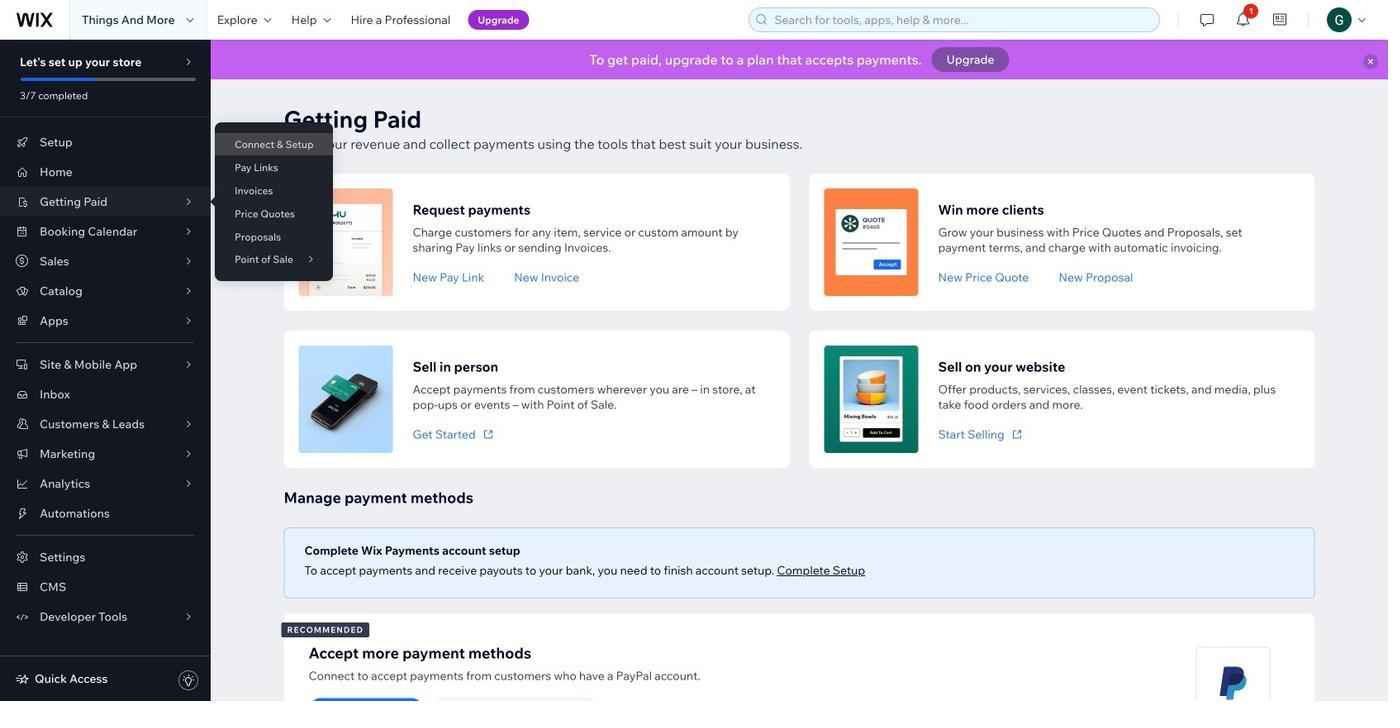 Task type: locate. For each thing, give the bounding box(es) containing it.
alert
[[211, 40, 1389, 79]]



Task type: describe. For each thing, give the bounding box(es) containing it.
Search for tools, apps, help & more... field
[[770, 8, 1155, 31]]

sidebar element
[[0, 40, 211, 701]]



Task type: vqa. For each thing, say whether or not it's contained in the screenshot.
alert
yes



